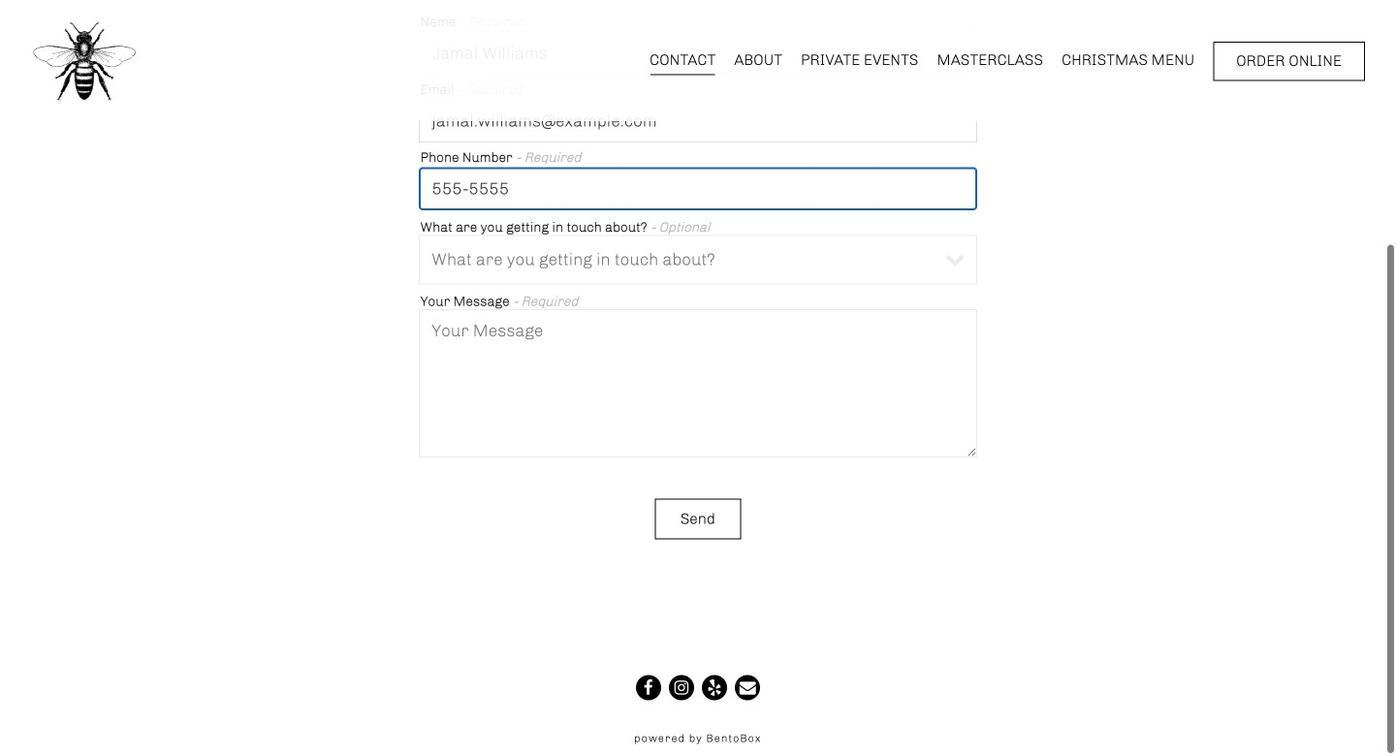 Task type: locate. For each thing, give the bounding box(es) containing it.
chevron down image
[[946, 250, 965, 270]]

Name text field
[[419, 31, 978, 75]]

sweet rehab image
[[31, 19, 138, 104]]

facebook image
[[644, 676, 654, 701]]

yelp image
[[708, 676, 722, 701]]

Phone Number text field
[[419, 167, 978, 210]]

Your Message text field
[[419, 309, 978, 458]]

instagram image
[[675, 676, 689, 701]]



Task type: describe. For each thing, give the bounding box(es) containing it.
Email email field
[[419, 99, 978, 142]]

envelope image
[[740, 676, 756, 701]]



